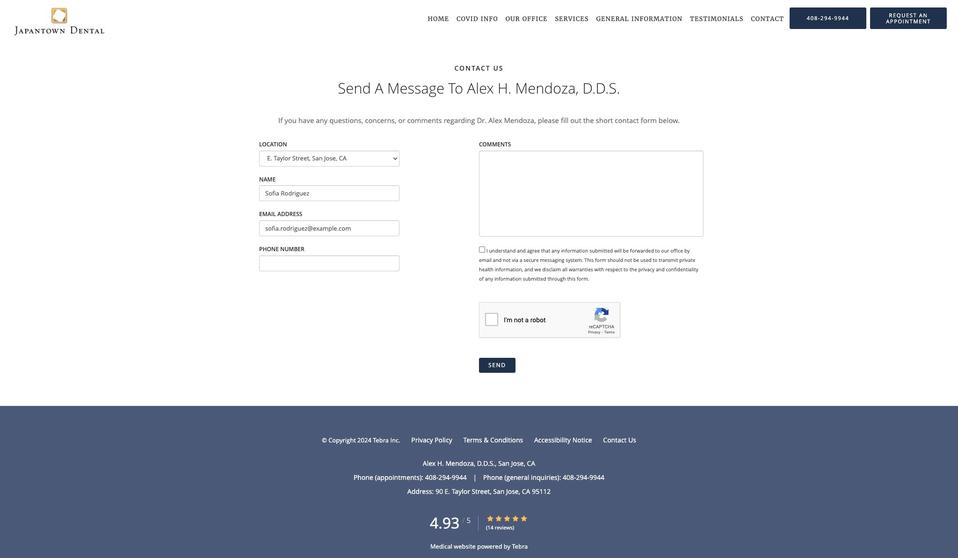 Task type: locate. For each thing, give the bounding box(es) containing it.
3 star rating image from the left
[[513, 516, 519, 524]]

None telephone field
[[259, 255, 400, 271]]

None email field
[[259, 221, 400, 236]]

None checkbox
[[479, 247, 486, 253]]

None text field
[[259, 186, 400, 202]]

None text field
[[479, 151, 704, 237]]

1 star rating image from the left
[[487, 516, 494, 524]]

star rating image
[[487, 516, 494, 524], [496, 516, 502, 524], [513, 516, 519, 524], [521, 516, 528, 524]]

star rating image
[[487, 516, 494, 524], [496, 516, 502, 524], [504, 516, 511, 524], [504, 516, 511, 524], [513, 516, 519, 524], [521, 516, 528, 524]]



Task type: describe. For each thing, give the bounding box(es) containing it.
4 star rating image from the left
[[521, 516, 528, 524]]

practice logo image
[[15, 5, 104, 38]]

2 star rating image from the left
[[496, 516, 502, 524]]



